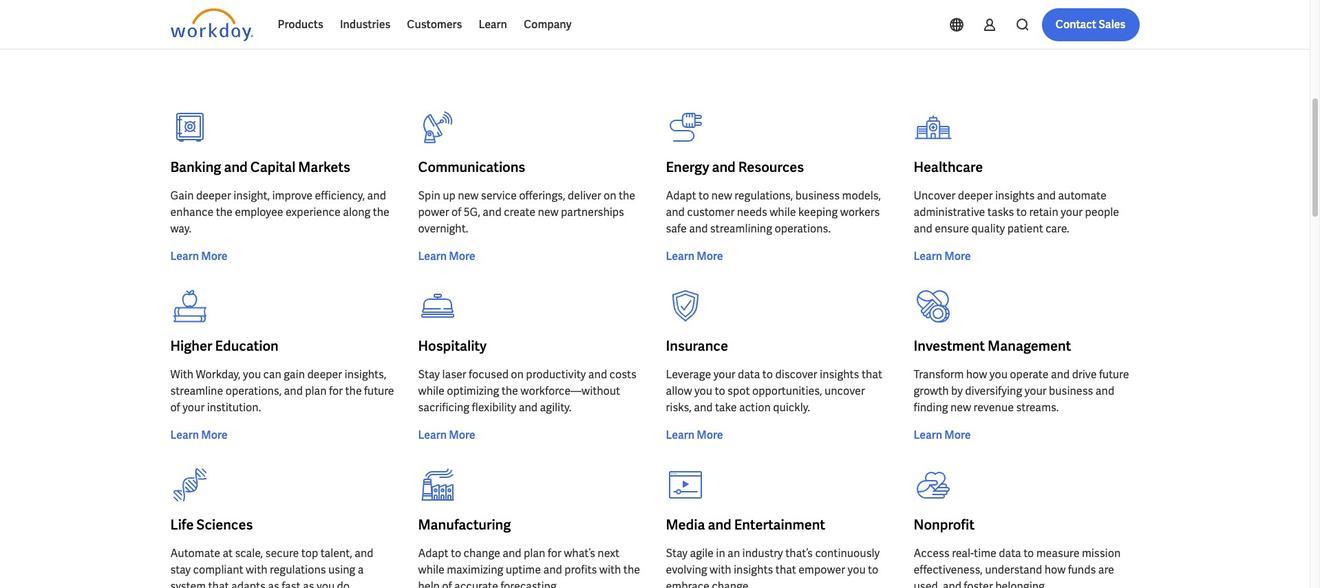 Task type: describe. For each thing, give the bounding box(es) containing it.
learn more link for hospitality
[[418, 428, 476, 444]]

and inside with workday, you can gain deeper insights, streamline operations, and plan for the future of your institution.
[[284, 384, 303, 399]]

and right energy
[[712, 158, 736, 176]]

safe
[[666, 222, 687, 236]]

that inside the leverage your data to discover insights that allow you to spot opportunities, uncover risks, and take action quickly.
[[862, 368, 883, 382]]

healthcare
[[914, 158, 983, 176]]

business inside adapt to new regulations, business models, and customer needs while keeping workers safe and streamlining operations.
[[796, 189, 840, 203]]

change.
[[712, 580, 751, 589]]

employee
[[235, 205, 283, 220]]

opportunities,
[[753, 384, 823, 399]]

time
[[974, 547, 997, 561]]

drive
[[1072, 368, 1097, 382]]

contact
[[1056, 17, 1097, 32]]

flexibility
[[472, 401, 517, 415]]

talent,
[[321, 547, 352, 561]]

and up "safe" at the top right of page
[[666, 205, 685, 220]]

foster
[[964, 580, 993, 589]]

how inside transform how you operate and drive future growth by diversifying your business and finding new revenue streams.
[[966, 368, 988, 382]]

spin up new service offerings, deliver on the power of 5g, and create new partnerships overnight.
[[418, 189, 636, 236]]

to inside the stay agile in an industry that's continuously evolving with insights that empower you to embrace change.
[[868, 563, 879, 578]]

industries button
[[332, 8, 399, 41]]

with inside the automate at scale, secure top talent, and stay compliant with regulations using a system that adapts as fast as you do.
[[246, 563, 268, 578]]

media
[[666, 516, 705, 534]]

care.
[[1046, 222, 1070, 236]]

patient
[[1008, 222, 1044, 236]]

spin
[[418, 189, 440, 203]]

agile
[[690, 547, 714, 561]]

markets
[[298, 158, 350, 176]]

manufacturing
[[418, 516, 511, 534]]

industries image
[[501, 0, 1140, 53]]

plan inside with workday, you can gain deeper insights, streamline operations, and plan for the future of your institution.
[[305, 384, 327, 399]]

insights inside the stay agile in an industry that's continuously evolving with insights that empower you to embrace change.
[[734, 563, 773, 578]]

used,
[[914, 580, 941, 589]]

education
[[215, 337, 279, 355]]

and left agility.
[[519, 401, 538, 415]]

more for insurance
[[697, 428, 723, 443]]

1 as from the left
[[268, 580, 279, 589]]

your inside the leverage your data to discover insights that allow you to spot opportunities, uncover risks, and take action quickly.
[[714, 368, 736, 382]]

learn more link for healthcare
[[914, 249, 971, 265]]

to up the take
[[715, 384, 725, 399]]

learn for communications
[[418, 249, 447, 264]]

adapt to new regulations, business models, and customer needs while keeping workers safe and streamlining operations.
[[666, 189, 881, 236]]

more for communications
[[449, 249, 476, 264]]

enhance
[[170, 205, 214, 220]]

workforce—without
[[521, 384, 620, 399]]

leverage
[[666, 368, 711, 382]]

stay laser focused on productivity and costs while optimizing the workforce—without sacrificing flexibility and agility.
[[418, 368, 637, 415]]

banking and capital markets
[[170, 158, 350, 176]]

learn more link for insurance
[[666, 428, 723, 444]]

on inside stay laser focused on productivity and costs while optimizing the workforce—without sacrificing flexibility and agility.
[[511, 368, 524, 382]]

discover
[[776, 368, 818, 382]]

new up 5g,
[[458, 189, 479, 203]]

risks,
[[666, 401, 692, 415]]

continuously
[[815, 547, 880, 561]]

that inside the stay agile in an industry that's continuously evolving with insights that empower you to embrace change.
[[776, 563, 797, 578]]

you inside the automate at scale, secure top talent, and stay compliant with regulations using a system that adapts as fast as you do.
[[317, 580, 335, 589]]

and left the ensure
[[914, 222, 933, 236]]

learn more link for communications
[[418, 249, 476, 265]]

5g,
[[464, 205, 481, 220]]

learn for higher education
[[170, 428, 199, 443]]

learn for hospitality
[[418, 428, 447, 443]]

customers button
[[399, 8, 471, 41]]

and left costs
[[589, 368, 607, 382]]

people
[[1085, 205, 1120, 220]]

partnerships
[[561, 205, 624, 220]]

learn more for insurance
[[666, 428, 723, 443]]

offerings,
[[519, 189, 566, 203]]

action
[[739, 401, 771, 415]]

do.
[[337, 580, 352, 589]]

empower
[[799, 563, 846, 578]]

growth
[[914, 384, 949, 399]]

learn for energy and resources
[[666, 249, 695, 264]]

your inside with workday, you can gain deeper insights, streamline operations, and plan for the future of your institution.
[[183, 401, 205, 415]]

communications
[[418, 158, 526, 176]]

belonging.
[[996, 580, 1048, 589]]

company button
[[516, 8, 580, 41]]

and inside gain deeper insight, improve efficiency, and enhance the employee experience along the way.
[[367, 189, 386, 203]]

the inside stay laser focused on productivity and costs while optimizing the workforce—without sacrificing flexibility and agility.
[[502, 384, 518, 399]]

banking
[[170, 158, 221, 176]]

stay for media and entertainment
[[666, 547, 688, 561]]

nonprofit
[[914, 516, 975, 534]]

sacrificing
[[418, 401, 470, 415]]

learn more for investment management
[[914, 428, 971, 443]]

insights,
[[345, 368, 387, 382]]

and up in
[[708, 516, 732, 534]]

way.
[[170, 222, 191, 236]]

automate
[[170, 547, 220, 561]]

what's
[[564, 547, 596, 561]]

gain deeper insight, improve efficiency, and enhance the employee experience along the way.
[[170, 189, 390, 236]]

media and entertainment
[[666, 516, 826, 534]]

real-
[[952, 547, 974, 561]]

and up retain
[[1037, 189, 1056, 203]]

create
[[504, 205, 536, 220]]

industries
[[340, 17, 391, 32]]

to inside access real-time data to measure mission effectiveness, understand how funds are used, and foster belonging.
[[1024, 547, 1034, 561]]

more for investment management
[[945, 428, 971, 443]]

the right along
[[373, 205, 390, 220]]

uncover
[[914, 189, 956, 203]]

entertainment
[[734, 516, 826, 534]]

streamlining
[[710, 222, 773, 236]]

your inside transform how you operate and drive future growth by diversifying your business and finding new revenue streams.
[[1025, 384, 1047, 399]]

laser
[[442, 368, 467, 382]]

needs
[[737, 205, 768, 220]]

higher education
[[170, 337, 279, 355]]

take
[[715, 401, 737, 415]]

investment management
[[914, 337, 1072, 355]]

capital
[[250, 158, 296, 176]]

life sciences
[[170, 516, 253, 534]]

go to the homepage image
[[170, 8, 253, 41]]

more for hospitality
[[449, 428, 476, 443]]

and up forecasting.
[[544, 563, 562, 578]]

change
[[464, 547, 500, 561]]

with inside the stay agile in an industry that's continuously evolving with insights that empower you to embrace change.
[[710, 563, 732, 578]]

while inside adapt to change and plan for what's next while maximizing uptime and profits with the help of accurate forecasting.
[[418, 563, 445, 578]]

the right enhance
[[216, 205, 233, 220]]

compliant
[[193, 563, 243, 578]]

resources
[[739, 158, 804, 176]]

and down customer
[[689, 222, 708, 236]]

and up 'uptime'
[[503, 547, 522, 561]]

are
[[1099, 563, 1115, 578]]

hospitality
[[418, 337, 487, 355]]

stay
[[170, 563, 191, 578]]

secure
[[265, 547, 299, 561]]

while inside stay laser focused on productivity and costs while optimizing the workforce—without sacrificing flexibility and agility.
[[418, 384, 445, 399]]

insights inside uncover deeper insights and automate administrative tasks to retain your people and ensure quality patient care.
[[996, 189, 1035, 203]]

up
[[443, 189, 456, 203]]

learn more link for energy and resources
[[666, 249, 723, 265]]

future inside with workday, you can gain deeper insights, streamline operations, and plan for the future of your institution.
[[364, 384, 394, 399]]

overnight.
[[418, 222, 468, 236]]

understand
[[985, 563, 1043, 578]]

profits
[[565, 563, 597, 578]]

by
[[952, 384, 963, 399]]

automate at scale, secure top talent, and stay compliant with regulations using a system that adapts as fast as you do.
[[170, 547, 374, 589]]

management
[[988, 337, 1072, 355]]

that inside the automate at scale, secure top talent, and stay compliant with regulations using a system that adapts as fast as you do.
[[208, 580, 229, 589]]

to inside adapt to new regulations, business models, and customer needs while keeping workers safe and streamlining operations.
[[699, 189, 709, 203]]

products
[[278, 17, 324, 32]]



Task type: locate. For each thing, give the bounding box(es) containing it.
2 with from the left
[[600, 563, 621, 578]]

leverage your data to discover insights that allow you to spot opportunities, uncover risks, and take action quickly.
[[666, 368, 883, 415]]

learn more for healthcare
[[914, 249, 971, 264]]

learn more for higher education
[[170, 428, 228, 443]]

learn down "safe" at the top right of page
[[666, 249, 695, 264]]

more down the ensure
[[945, 249, 971, 264]]

future down "insights,"
[[364, 384, 394, 399]]

you inside transform how you operate and drive future growth by diversifying your business and finding new revenue streams.
[[990, 368, 1008, 382]]

learn more link down risks,
[[666, 428, 723, 444]]

and down drive
[[1096, 384, 1115, 399]]

the down "insights,"
[[345, 384, 362, 399]]

spot
[[728, 384, 750, 399]]

deeper right gain
[[307, 368, 342, 382]]

and inside the leverage your data to discover insights that allow you to spot opportunities, uncover risks, and take action quickly.
[[694, 401, 713, 415]]

insights down industry
[[734, 563, 773, 578]]

uncover
[[825, 384, 865, 399]]

in
[[716, 547, 725, 561]]

as left fast
[[268, 580, 279, 589]]

learn more link down finding
[[914, 428, 971, 444]]

access real-time data to measure mission effectiveness, understand how funds are used, and foster belonging.
[[914, 547, 1121, 589]]

1 vertical spatial data
[[999, 547, 1022, 561]]

business
[[796, 189, 840, 203], [1049, 384, 1094, 399]]

learn more link down the ensure
[[914, 249, 971, 265]]

deeper inside uncover deeper insights and automate administrative tasks to retain your people and ensure quality patient care.
[[958, 189, 993, 203]]

0 vertical spatial how
[[966, 368, 988, 382]]

1 horizontal spatial insights
[[820, 368, 860, 382]]

business inside transform how you operate and drive future growth by diversifying your business and finding new revenue streams.
[[1049, 384, 1094, 399]]

stay up evolving
[[666, 547, 688, 561]]

that up uncover
[[862, 368, 883, 382]]

learn down the ensure
[[914, 249, 943, 264]]

while down regulations,
[[770, 205, 796, 220]]

to up maximizing on the left
[[451, 547, 461, 561]]

learn more down sacrificing
[[418, 428, 476, 443]]

business down drive
[[1049, 384, 1094, 399]]

and up along
[[367, 189, 386, 203]]

learn more down overnight.
[[418, 249, 476, 264]]

1 horizontal spatial plan
[[524, 547, 546, 561]]

stay inside stay laser focused on productivity and costs while optimizing the workforce—without sacrificing flexibility and agility.
[[418, 368, 440, 382]]

of inside with workday, you can gain deeper insights, streamline operations, and plan for the future of your institution.
[[170, 401, 180, 415]]

company
[[524, 17, 572, 32]]

stay inside the stay agile in an industry that's continuously evolving with insights that empower you to embrace change.
[[666, 547, 688, 561]]

0 vertical spatial of
[[452, 205, 462, 220]]

learn down risks,
[[666, 428, 695, 443]]

0 vertical spatial while
[[770, 205, 796, 220]]

data inside the leverage your data to discover insights that allow you to spot opportunities, uncover risks, and take action quickly.
[[738, 368, 760, 382]]

your up the spot
[[714, 368, 736, 382]]

1 horizontal spatial future
[[1100, 368, 1130, 382]]

0 horizontal spatial stay
[[418, 368, 440, 382]]

for inside adapt to change and plan for what's next while maximizing uptime and profits with the help of accurate forecasting.
[[548, 547, 562, 561]]

3 with from the left
[[710, 563, 732, 578]]

you up diversifying
[[990, 368, 1008, 382]]

deeper for healthcare
[[958, 189, 993, 203]]

2 horizontal spatial deeper
[[958, 189, 993, 203]]

learn for investment management
[[914, 428, 943, 443]]

learn more down the ensure
[[914, 249, 971, 264]]

1 vertical spatial how
[[1045, 563, 1066, 578]]

1 horizontal spatial deeper
[[307, 368, 342, 382]]

streamline
[[170, 384, 223, 399]]

0 vertical spatial data
[[738, 368, 760, 382]]

and down gain
[[284, 384, 303, 399]]

that down compliant
[[208, 580, 229, 589]]

experience
[[286, 205, 341, 220]]

more down overnight.
[[449, 249, 476, 264]]

adapt inside adapt to change and plan for what's next while maximizing uptime and profits with the help of accurate forecasting.
[[418, 547, 449, 561]]

1 vertical spatial adapt
[[418, 547, 449, 561]]

transform
[[914, 368, 964, 382]]

learn more for energy and resources
[[666, 249, 723, 264]]

more down enhance
[[201, 249, 228, 264]]

deeper up tasks
[[958, 189, 993, 203]]

for inside with workday, you can gain deeper insights, streamline operations, and plan for the future of your institution.
[[329, 384, 343, 399]]

data up understand
[[999, 547, 1022, 561]]

2 vertical spatial insights
[[734, 563, 773, 578]]

learn more link down streamline
[[170, 428, 228, 444]]

deeper inside gain deeper insight, improve efficiency, and enhance the employee experience along the way.
[[196, 189, 231, 203]]

more down institution.
[[201, 428, 228, 443]]

1 horizontal spatial how
[[1045, 563, 1066, 578]]

adapt inside adapt to new regulations, business models, and customer needs while keeping workers safe and streamlining operations.
[[666, 189, 697, 203]]

0 vertical spatial insights
[[996, 189, 1035, 203]]

industry
[[743, 547, 783, 561]]

revenue
[[974, 401, 1014, 415]]

your
[[1061, 205, 1083, 220], [714, 368, 736, 382], [1025, 384, 1047, 399], [183, 401, 205, 415]]

energy
[[666, 158, 709, 176]]

learn down overnight.
[[418, 249, 447, 264]]

0 vertical spatial on
[[604, 189, 617, 203]]

1 horizontal spatial with
[[600, 563, 621, 578]]

customer
[[687, 205, 735, 220]]

while up help
[[418, 563, 445, 578]]

learn more down streamline
[[170, 428, 228, 443]]

new inside adapt to new regulations, business models, and customer needs while keeping workers safe and streamlining operations.
[[712, 189, 732, 203]]

2 as from the left
[[303, 580, 314, 589]]

1 horizontal spatial adapt
[[666, 189, 697, 203]]

more for higher education
[[201, 428, 228, 443]]

with
[[170, 368, 194, 382]]

and up insight,
[[224, 158, 248, 176]]

learn more for hospitality
[[418, 428, 476, 443]]

the up partnerships
[[619, 189, 636, 203]]

0 vertical spatial future
[[1100, 368, 1130, 382]]

1 vertical spatial for
[[548, 547, 562, 561]]

0 horizontal spatial business
[[796, 189, 840, 203]]

1 horizontal spatial stay
[[666, 547, 688, 561]]

new up customer
[[712, 189, 732, 203]]

learn more
[[170, 249, 228, 264], [418, 249, 476, 264], [666, 249, 723, 264], [914, 249, 971, 264], [170, 428, 228, 443], [418, 428, 476, 443], [666, 428, 723, 443], [914, 428, 971, 443]]

and up "a"
[[355, 547, 374, 561]]

insights
[[996, 189, 1035, 203], [820, 368, 860, 382], [734, 563, 773, 578]]

2 vertical spatial while
[[418, 563, 445, 578]]

your down streamline
[[183, 401, 205, 415]]

2 horizontal spatial with
[[710, 563, 732, 578]]

at
[[223, 547, 233, 561]]

learn more link down overnight.
[[418, 249, 476, 265]]

adapt for manufacturing
[[418, 547, 449, 561]]

and inside spin up new service offerings, deliver on the power of 5g, and create new partnerships overnight.
[[483, 205, 502, 220]]

1 horizontal spatial data
[[999, 547, 1022, 561]]

more down streamlining
[[697, 249, 723, 264]]

your up streams.
[[1025, 384, 1047, 399]]

and inside the automate at scale, secure top talent, and stay compliant with regulations using a system that adapts as fast as you do.
[[355, 547, 374, 561]]

1 horizontal spatial that
[[776, 563, 797, 578]]

finding
[[914, 401, 948, 415]]

investment
[[914, 337, 985, 355]]

of down streamline
[[170, 401, 180, 415]]

operate
[[1010, 368, 1049, 382]]

more down the take
[[697, 428, 723, 443]]

learn more for banking and capital markets
[[170, 249, 228, 264]]

0 vertical spatial adapt
[[666, 189, 697, 203]]

how
[[966, 368, 988, 382], [1045, 563, 1066, 578]]

insight,
[[234, 189, 270, 203]]

1 vertical spatial of
[[170, 401, 180, 415]]

0 vertical spatial stay
[[418, 368, 440, 382]]

learn down finding
[[914, 428, 943, 443]]

learn more link for higher education
[[170, 428, 228, 444]]

more for energy and resources
[[697, 249, 723, 264]]

deeper for banking and capital markets
[[196, 189, 231, 203]]

2 horizontal spatial that
[[862, 368, 883, 382]]

your down automate
[[1061, 205, 1083, 220]]

and left the take
[[694, 401, 713, 415]]

agility.
[[540, 401, 572, 415]]

learn more down risks,
[[666, 428, 723, 443]]

plan right operations,
[[305, 384, 327, 399]]

on inside spin up new service offerings, deliver on the power of 5g, and create new partnerships overnight.
[[604, 189, 617, 203]]

and inside access real-time data to measure mission effectiveness, understand how funds are used, and foster belonging.
[[943, 580, 962, 589]]

0 horizontal spatial with
[[246, 563, 268, 578]]

the inside with workday, you can gain deeper insights, streamline operations, and plan for the future of your institution.
[[345, 384, 362, 399]]

with inside adapt to change and plan for what's next while maximizing uptime and profits with the help of accurate forecasting.
[[600, 563, 621, 578]]

0 horizontal spatial adapt
[[418, 547, 449, 561]]

that down that's
[[776, 563, 797, 578]]

to
[[699, 189, 709, 203], [1017, 205, 1027, 220], [763, 368, 773, 382], [715, 384, 725, 399], [451, 547, 461, 561], [1024, 547, 1034, 561], [868, 563, 879, 578]]

the right profits
[[624, 563, 640, 578]]

maximizing
[[447, 563, 504, 578]]

to inside adapt to change and plan for what's next while maximizing uptime and profits with the help of accurate forecasting.
[[451, 547, 461, 561]]

learn down way.
[[170, 249, 199, 264]]

and left drive
[[1051, 368, 1070, 382]]

to up patient
[[1017, 205, 1027, 220]]

measure
[[1037, 547, 1080, 561]]

you inside the stay agile in an industry that's continuously evolving with insights that empower you to embrace change.
[[848, 563, 866, 578]]

plan up 'uptime'
[[524, 547, 546, 561]]

contact sales
[[1056, 17, 1126, 32]]

sciences
[[196, 516, 253, 534]]

1 horizontal spatial business
[[1049, 384, 1094, 399]]

customers
[[407, 17, 462, 32]]

tasks
[[988, 205, 1014, 220]]

energy and resources
[[666, 158, 804, 176]]

more down sacrificing
[[449, 428, 476, 443]]

to down continuously
[[868, 563, 879, 578]]

an
[[728, 547, 740, 561]]

0 vertical spatial that
[[862, 368, 883, 382]]

diversifying
[[966, 384, 1023, 399]]

with up adapts at the left
[[246, 563, 268, 578]]

administrative
[[914, 205, 986, 220]]

insurance
[[666, 337, 728, 355]]

power
[[418, 205, 449, 220]]

data up the spot
[[738, 368, 760, 382]]

0 horizontal spatial on
[[511, 368, 524, 382]]

2 vertical spatial that
[[208, 580, 229, 589]]

ensure
[[935, 222, 969, 236]]

the inside spin up new service offerings, deliver on the power of 5g, and create new partnerships overnight.
[[619, 189, 636, 203]]

while
[[770, 205, 796, 220], [418, 384, 445, 399], [418, 563, 445, 578]]

0 horizontal spatial data
[[738, 368, 760, 382]]

learn more down "safe" at the top right of page
[[666, 249, 723, 264]]

1 vertical spatial insights
[[820, 368, 860, 382]]

1 vertical spatial stay
[[666, 547, 688, 561]]

streams.
[[1017, 401, 1059, 415]]

automate
[[1059, 189, 1107, 203]]

0 vertical spatial for
[[329, 384, 343, 399]]

0 horizontal spatial plan
[[305, 384, 327, 399]]

1 horizontal spatial on
[[604, 189, 617, 203]]

while inside adapt to new regulations, business models, and customer needs while keeping workers safe and streamlining operations.
[[770, 205, 796, 220]]

as down regulations
[[303, 580, 314, 589]]

you inside the leverage your data to discover insights that allow you to spot opportunities, uncover risks, and take action quickly.
[[695, 384, 713, 399]]

mission
[[1082, 547, 1121, 561]]

and down effectiveness, on the right bottom of page
[[943, 580, 962, 589]]

insights up uncover
[[820, 368, 860, 382]]

of inside spin up new service offerings, deliver on the power of 5g, and create new partnerships overnight.
[[452, 205, 462, 220]]

you
[[243, 368, 261, 382], [990, 368, 1008, 382], [695, 384, 713, 399], [848, 563, 866, 578], [317, 580, 335, 589]]

learn more for communications
[[418, 249, 476, 264]]

2 horizontal spatial insights
[[996, 189, 1035, 203]]

optimizing
[[447, 384, 499, 399]]

you up operations,
[[243, 368, 261, 382]]

along
[[343, 205, 371, 220]]

to inside uncover deeper insights and automate administrative tasks to retain your people and ensure quality patient care.
[[1017, 205, 1027, 220]]

new down offerings,
[[538, 205, 559, 220]]

learn more link down "safe" at the top right of page
[[666, 249, 723, 265]]

how inside access real-time data to measure mission effectiveness, understand how funds are used, and foster belonging.
[[1045, 563, 1066, 578]]

life
[[170, 516, 194, 534]]

operations,
[[226, 384, 282, 399]]

0 vertical spatial plan
[[305, 384, 327, 399]]

data inside access real-time data to measure mission effectiveness, understand how funds are used, and foster belonging.
[[999, 547, 1022, 561]]

stay agile in an industry that's continuously evolving with insights that empower you to embrace change.
[[666, 547, 880, 589]]

future right drive
[[1100, 368, 1130, 382]]

you down leverage
[[695, 384, 713, 399]]

1 vertical spatial business
[[1049, 384, 1094, 399]]

2 vertical spatial of
[[442, 580, 452, 589]]

deeper inside with workday, you can gain deeper insights, streamline operations, and plan for the future of your institution.
[[307, 368, 342, 382]]

0 horizontal spatial future
[[364, 384, 394, 399]]

0 horizontal spatial as
[[268, 580, 279, 589]]

adapt down energy
[[666, 189, 697, 203]]

embrace
[[666, 580, 710, 589]]

learn inside dropdown button
[[479, 17, 507, 32]]

learn down sacrificing
[[418, 428, 447, 443]]

with down in
[[710, 563, 732, 578]]

regulations
[[270, 563, 326, 578]]

gain
[[170, 189, 194, 203]]

you inside with workday, you can gain deeper insights, streamline operations, and plan for the future of your institution.
[[243, 368, 261, 382]]

deeper
[[196, 189, 231, 203], [958, 189, 993, 203], [307, 368, 342, 382]]

learn for insurance
[[666, 428, 695, 443]]

learn for banking and capital markets
[[170, 249, 199, 264]]

the up flexibility
[[502, 384, 518, 399]]

1 vertical spatial that
[[776, 563, 797, 578]]

uncover deeper insights and automate administrative tasks to retain your people and ensure quality patient care.
[[914, 189, 1120, 236]]

future
[[1100, 368, 1130, 382], [364, 384, 394, 399]]

0 horizontal spatial how
[[966, 368, 988, 382]]

stay for hospitality
[[418, 368, 440, 382]]

learn more down finding
[[914, 428, 971, 443]]

1 with from the left
[[246, 563, 268, 578]]

learn for healthcare
[[914, 249, 943, 264]]

models,
[[842, 189, 881, 203]]

of left 5g,
[[452, 205, 462, 220]]

new inside transform how you operate and drive future growth by diversifying your business and finding new revenue streams.
[[951, 401, 972, 415]]

while up sacrificing
[[418, 384, 445, 399]]

adapt for energy and resources
[[666, 189, 697, 203]]

1 vertical spatial on
[[511, 368, 524, 382]]

more for banking and capital markets
[[201, 249, 228, 264]]

to up opportunities,
[[763, 368, 773, 382]]

1 vertical spatial plan
[[524, 547, 546, 561]]

learn more link for banking and capital markets
[[170, 249, 228, 265]]

learn more down way.
[[170, 249, 228, 264]]

retain
[[1030, 205, 1059, 220]]

uptime
[[506, 563, 541, 578]]

accurate
[[454, 580, 498, 589]]

0 horizontal spatial insights
[[734, 563, 773, 578]]

funds
[[1068, 563, 1096, 578]]

stay
[[418, 368, 440, 382], [666, 547, 688, 561]]

gain
[[284, 368, 305, 382]]

learn more link
[[170, 249, 228, 265], [418, 249, 476, 265], [666, 249, 723, 265], [914, 249, 971, 265], [170, 428, 228, 444], [418, 428, 476, 444], [666, 428, 723, 444], [914, 428, 971, 444]]

can
[[263, 368, 282, 382]]

you left do.
[[317, 580, 335, 589]]

transform how you operate and drive future growth by diversifying your business and finding new revenue streams.
[[914, 368, 1130, 415]]

1 horizontal spatial as
[[303, 580, 314, 589]]

service
[[481, 189, 517, 203]]

the inside adapt to change and plan for what's next while maximizing uptime and profits with the help of accurate forecasting.
[[624, 563, 640, 578]]

and down service
[[483, 205, 502, 220]]

higher
[[170, 337, 212, 355]]

0 horizontal spatial for
[[329, 384, 343, 399]]

how up diversifying
[[966, 368, 988, 382]]

0 horizontal spatial that
[[208, 580, 229, 589]]

0 horizontal spatial deeper
[[196, 189, 231, 203]]

1 vertical spatial while
[[418, 384, 445, 399]]

your inside uncover deeper insights and automate administrative tasks to retain your people and ensure quality patient care.
[[1061, 205, 1083, 220]]

learn more link down way.
[[170, 249, 228, 265]]

plan inside adapt to change and plan for what's next while maximizing uptime and profits with the help of accurate forecasting.
[[524, 547, 546, 561]]

that's
[[786, 547, 813, 561]]

effectiveness,
[[914, 563, 983, 578]]

1 horizontal spatial for
[[548, 547, 562, 561]]

0 vertical spatial business
[[796, 189, 840, 203]]

business up keeping
[[796, 189, 840, 203]]

learn more link for investment management
[[914, 428, 971, 444]]

contact sales link
[[1042, 8, 1140, 41]]

workers
[[840, 205, 880, 220]]

new
[[458, 189, 479, 203], [712, 189, 732, 203], [538, 205, 559, 220], [951, 401, 972, 415]]

adapt up help
[[418, 547, 449, 561]]

future inside transform how you operate and drive future growth by diversifying your business and finding new revenue streams.
[[1100, 368, 1130, 382]]

deeper up enhance
[[196, 189, 231, 203]]

of inside adapt to change and plan for what's next while maximizing uptime and profits with the help of accurate forecasting.
[[442, 580, 452, 589]]

forecasting.
[[501, 580, 559, 589]]

adapts
[[231, 580, 266, 589]]

1 vertical spatial future
[[364, 384, 394, 399]]

that
[[862, 368, 883, 382], [776, 563, 797, 578], [208, 580, 229, 589]]

on up partnerships
[[604, 189, 617, 203]]

more for healthcare
[[945, 249, 971, 264]]

new down by
[[951, 401, 972, 415]]

to up customer
[[699, 189, 709, 203]]

how down the measure
[[1045, 563, 1066, 578]]

insights inside the leverage your data to discover insights that allow you to spot opportunities, uncover risks, and take action quickly.
[[820, 368, 860, 382]]



Task type: vqa. For each thing, say whether or not it's contained in the screenshot.


